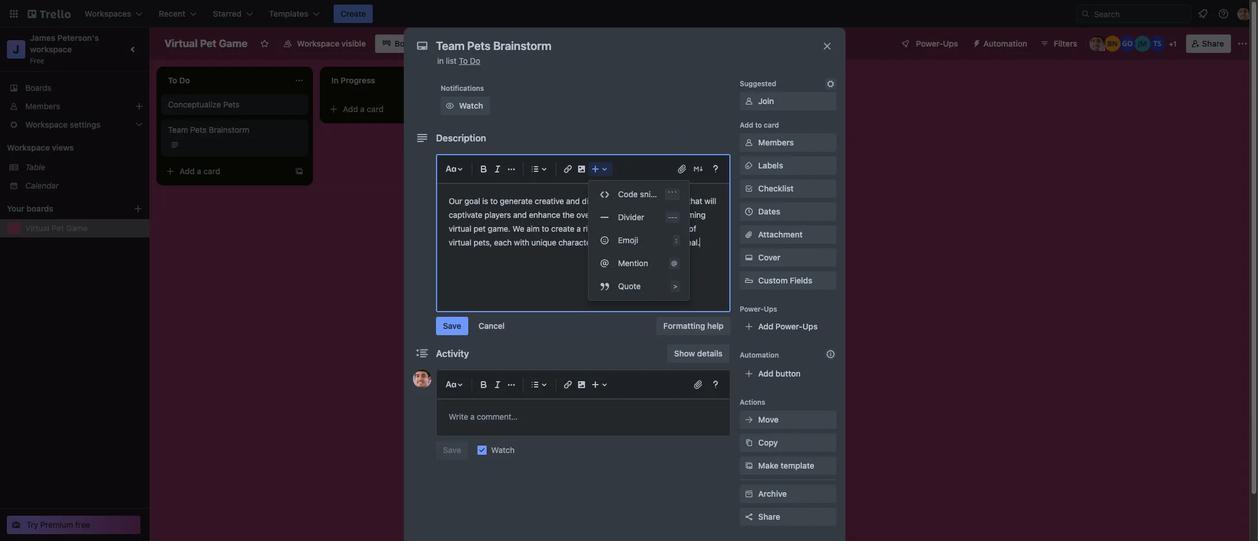 Task type: describe. For each thing, give the bounding box(es) containing it.
virtual pet game link
[[25, 223, 143, 234]]

1 vertical spatial members link
[[740, 134, 837, 152]]

bold ⌘b image
[[477, 162, 491, 176]]

1 horizontal spatial james peterson (jamespeterson93) image
[[1238, 7, 1252, 21]]

for
[[633, 196, 643, 206]]

the
[[563, 210, 575, 220]]

conceptualize
[[168, 100, 221, 109]]

formatting help
[[664, 321, 724, 331]]

try premium free button
[[7, 516, 140, 535]]

james peterson (jamespeterson93) image
[[1090, 36, 1106, 52]]

calendar link
[[25, 180, 143, 192]]

sm image for checklist
[[744, 183, 755, 195]]

conceptualize pets
[[168, 100, 240, 109]]

template
[[781, 461, 815, 471]]

your
[[7, 204, 24, 214]]

create
[[341, 9, 366, 18]]

activity
[[436, 349, 469, 359]]

description
[[436, 133, 486, 143]]

pet inside board name text box
[[200, 37, 217, 49]]

make
[[759, 461, 779, 471]]

0 horizontal spatial pet
[[52, 223, 64, 233]]

3 - from the left
[[675, 214, 678, 221]]

tara schultz (taraschultz7) image
[[1150, 36, 1166, 52]]

cover link
[[740, 249, 837, 267]]

0 horizontal spatial share button
[[740, 508, 837, 527]]

make template
[[759, 461, 815, 471]]

board link
[[375, 35, 424, 53]]

goal
[[465, 196, 480, 206]]

peterson's
[[57, 33, 99, 43]]

0 horizontal spatial virtual
[[25, 223, 49, 233]]

each
[[494, 238, 512, 247]]

:
[[676, 237, 678, 244]]

primary element
[[0, 0, 1259, 28]]

formatting
[[664, 321, 705, 331]]

card for create from template… image
[[203, 166, 220, 176]]

team pets brainstorm link
[[168, 124, 302, 136]]

image image for link image related to more formatting icon associated with bold ⌘b image at the bottom left lists image
[[575, 378, 589, 392]]

0 vertical spatial virtual
[[645, 196, 668, 206]]

image image for link image related to more formatting icon related to bold ⌘b icon's lists image
[[575, 162, 589, 176]]

filters button
[[1037, 35, 1081, 53]]

1 vertical spatial power-
[[740, 305, 764, 314]]

mention image
[[598, 257, 612, 270]]

attachment
[[759, 230, 803, 239]]

@
[[672, 260, 678, 267]]

members for members link to the bottom
[[759, 138, 794, 147]]

ideas
[[611, 196, 631, 206]]

and left :
[[658, 238, 671, 247]]

labels link
[[740, 157, 837, 175]]

j link
[[7, 40, 25, 59]]

custom fields button
[[740, 275, 837, 287]]

appeal.
[[673, 238, 700, 247]]

visible
[[342, 39, 366, 48]]

members for leftmost members link
[[25, 101, 60, 111]]

team pets brainstorm
[[168, 125, 249, 135]]

engaging
[[615, 224, 649, 234]]

try
[[26, 520, 38, 530]]

fields
[[790, 276, 813, 285]]

watch button
[[441, 97, 490, 115]]

add power-ups
[[759, 322, 818, 331]]

add a card button for create from template… image
[[161, 162, 290, 181]]

1 horizontal spatial watch
[[491, 445, 515, 455]]

0 horizontal spatial to
[[491, 196, 498, 206]]

we
[[513, 224, 525, 234]]

0 notifications image
[[1196, 7, 1210, 21]]

ben nelson (bennelson96) image
[[1105, 36, 1121, 52]]

gary orlando (garyorlando) image
[[1120, 36, 1136, 52]]

collection
[[651, 224, 687, 234]]

1 vertical spatial virtual
[[449, 224, 472, 234]]

free
[[75, 520, 90, 530]]

create from template… image
[[458, 105, 467, 114]]

sm image for members
[[744, 137, 755, 148]]

our
[[655, 210, 667, 220]]

game inside board name text box
[[219, 37, 248, 49]]

archive
[[759, 489, 787, 499]]

virtual inside board name text box
[[165, 37, 198, 49]]

board
[[395, 39, 417, 48]]

0 horizontal spatial ups
[[764, 305, 778, 314]]

card for create from template… icon
[[367, 104, 384, 114]]

a for create from template… icon add a card button
[[360, 104, 365, 114]]

list
[[446, 56, 457, 66]]

jeremy miller (jeremymiller198) image
[[1135, 36, 1151, 52]]

team
[[168, 125, 188, 135]]

to
[[459, 56, 468, 66]]

link image for more formatting icon related to bold ⌘b icon's lists image
[[561, 162, 575, 176]]

---
[[668, 214, 678, 221]]

virtual pet game inside board name text box
[[165, 37, 248, 49]]

your boards with 1 items element
[[7, 202, 116, 216]]

add board image
[[134, 204, 143, 214]]

workspace visible
[[297, 39, 366, 48]]

code snippet image
[[598, 188, 612, 201]]

power-ups button
[[893, 35, 965, 53]]

0 horizontal spatial automation
[[740, 351, 779, 360]]

pets
[[670, 196, 686, 206]]

>
[[674, 283, 678, 290]]

2 horizontal spatial card
[[764, 121, 779, 129]]

free
[[30, 56, 44, 65]]

emoji image
[[598, 234, 612, 247]]

save button for editor toolbar toolbar related to main content area, start typing to enter text. text box
[[436, 441, 468, 460]]

cover
[[759, 253, 781, 262]]

sm image for labels
[[744, 160, 755, 171]]

and up the the
[[566, 196, 580, 206]]

generate
[[500, 196, 533, 206]]

1 horizontal spatial power-
[[776, 322, 803, 331]]

mention
[[619, 258, 649, 268]]

divider image
[[598, 211, 612, 224]]

conceptualize pets link
[[168, 99, 302, 110]]

create
[[551, 224, 575, 234]]

automation inside button
[[984, 39, 1028, 48]]

aim
[[527, 224, 540, 234]]

custom fields
[[759, 276, 813, 285]]

add button button
[[740, 365, 837, 383]]

Board name text field
[[159, 35, 253, 53]]

pets,
[[474, 238, 492, 247]]

more formatting image for bold ⌘b image at the bottom left
[[505, 378, 519, 392]]

james peterson's workspace free
[[30, 33, 101, 65]]

enhance
[[529, 210, 561, 220]]

show details
[[674, 349, 723, 359]]

lists image for more formatting icon associated with bold ⌘b image at the bottom left
[[528, 378, 542, 392]]

to do link
[[459, 56, 481, 66]]

pets for conceptualize
[[223, 100, 240, 109]]

virtual pet game inside the virtual pet game link
[[25, 223, 88, 233]]

quote image
[[598, 280, 612, 294]]

add a card for create from template… image
[[180, 166, 220, 176]]

snippet
[[641, 189, 668, 199]]

1 horizontal spatial share button
[[1187, 35, 1232, 53]]

button
[[776, 369, 801, 379]]

table
[[25, 162, 45, 172]]

will
[[705, 196, 717, 206]]

menu inside editor toolbar toolbar
[[589, 183, 689, 298]]

add a card button for create from template… icon
[[325, 100, 453, 119]]

your boards
[[7, 204, 53, 214]]

editor toolbar toolbar for main content area, start typing to enter text. text box
[[442, 376, 725, 394]]

overall
[[577, 210, 601, 220]]

0 horizontal spatial james peterson (jamespeterson93) image
[[413, 370, 432, 388]]

2 - from the left
[[672, 214, 675, 221]]



Task type: vqa. For each thing, say whether or not it's contained in the screenshot.
middle card
yes



Task type: locate. For each thing, give the bounding box(es) containing it.
link image up main content area, start typing to enter text. text box
[[561, 378, 575, 392]]

creative
[[535, 196, 564, 206]]

editor toolbar toolbar for our goal is to generate creative and diverse ideas for virtual pets that will captivate players and enhance the overall experience of our upcoming virtual pet game. we aim to create a rich and engaging collection of virtual pets, each with unique characteristics, behaviors, and appeal. text box
[[442, 160, 725, 300]]

automation button
[[968, 35, 1035, 53]]

show details link
[[668, 345, 730, 363]]

1 horizontal spatial automation
[[984, 39, 1028, 48]]

ups inside add power-ups link
[[803, 322, 818, 331]]

2 vertical spatial card
[[203, 166, 220, 176]]

1 save from the top
[[443, 321, 461, 331]]

search image
[[1081, 9, 1091, 18]]

2 horizontal spatial ups
[[943, 39, 959, 48]]

of
[[646, 210, 653, 220], [689, 224, 697, 234]]

0 horizontal spatial add a card
[[180, 166, 220, 176]]

james peterson's workspace link
[[30, 33, 101, 54]]

2 link image from the top
[[561, 378, 575, 392]]

-
[[668, 214, 672, 221], [672, 214, 675, 221], [675, 214, 678, 221]]

0 horizontal spatial game
[[66, 223, 88, 233]]

0 vertical spatial lists image
[[528, 162, 542, 176]]

sm image for cover
[[744, 252, 755, 264]]

2 horizontal spatial to
[[755, 121, 762, 129]]

0 vertical spatial workspace
[[297, 39, 340, 48]]

2 vertical spatial to
[[542, 224, 549, 234]]

text styles image
[[444, 162, 458, 176], [444, 378, 458, 392]]

workspace views
[[7, 143, 74, 153]]

sm image for automation
[[968, 35, 984, 51]]

0 horizontal spatial of
[[646, 210, 653, 220]]

1 vertical spatial card
[[764, 121, 779, 129]]

1 vertical spatial add a card
[[180, 166, 220, 176]]

premium
[[40, 520, 73, 530]]

1 vertical spatial image image
[[575, 378, 589, 392]]

members link down boards
[[0, 97, 150, 116]]

0 vertical spatial pet
[[200, 37, 217, 49]]

divider
[[619, 212, 645, 222]]

virtual up our
[[645, 196, 668, 206]]

sm image inside 'copy' link
[[744, 437, 755, 449]]

pet left star or unstar board icon
[[200, 37, 217, 49]]

our goal is to generate creative and diverse ideas for virtual pets that will captivate players and enhance the overall experience of our upcoming virtual pet game. we aim to create a rich and engaging collection of virtual pets, each with unique characteristics, behaviors, and appeal.
[[449, 196, 719, 247]]

boards
[[25, 83, 51, 93]]

0 vertical spatial add a card button
[[325, 100, 453, 119]]

dates button
[[740, 203, 837, 221]]

a
[[360, 104, 365, 114], [197, 166, 201, 176], [577, 224, 581, 234]]

open information menu image
[[1218, 8, 1230, 20]]

0 vertical spatial italic ⌘i image
[[491, 162, 505, 176]]

sm image for move
[[744, 414, 755, 426]]

open help dialog image
[[709, 378, 723, 392]]

share button down archive link
[[740, 508, 837, 527]]

1 vertical spatial editor toolbar toolbar
[[442, 376, 725, 394]]

power- inside button
[[916, 39, 943, 48]]

ups up add power-ups
[[764, 305, 778, 314]]

0 vertical spatial of
[[646, 210, 653, 220]]

2 vertical spatial virtual
[[449, 238, 472, 247]]

game left star or unstar board icon
[[219, 37, 248, 49]]

0 horizontal spatial power-
[[740, 305, 764, 314]]

archive link
[[740, 485, 837, 504]]

workspace inside button
[[297, 39, 340, 48]]

in list to do
[[437, 56, 481, 66]]

notifications
[[441, 84, 484, 93]]

sm image inside checklist link
[[744, 183, 755, 195]]

workspace
[[30, 44, 72, 54]]

1 horizontal spatial members link
[[740, 134, 837, 152]]

italic ⌘i image
[[491, 162, 505, 176], [491, 378, 505, 392]]

1 vertical spatial sm image
[[744, 489, 755, 500]]

create from template… image
[[295, 167, 304, 176]]

sm image down actions
[[744, 414, 755, 426]]

pets for team
[[190, 125, 207, 135]]

views
[[52, 143, 74, 153]]

star or unstar board image
[[260, 39, 270, 48]]

members link
[[0, 97, 150, 116], [740, 134, 837, 152]]

image image
[[575, 162, 589, 176], [575, 378, 589, 392]]

pet down your boards with 1 items element
[[52, 223, 64, 233]]

pets
[[223, 100, 240, 109], [190, 125, 207, 135]]

1 image image from the top
[[575, 162, 589, 176]]

sm image left make
[[744, 460, 755, 472]]

1 horizontal spatial virtual
[[165, 37, 198, 49]]

None text field
[[430, 36, 810, 56]]

pet
[[474, 224, 486, 234]]

share left show menu "image"
[[1203, 39, 1225, 48]]

link image
[[561, 162, 575, 176], [561, 378, 575, 392]]

dates
[[759, 207, 781, 216]]

share for the rightmost share button
[[1203, 39, 1225, 48]]

0 horizontal spatial virtual pet game
[[25, 223, 88, 233]]

workspace for workspace visible
[[297, 39, 340, 48]]

game down your boards with 1 items element
[[66, 223, 88, 233]]

emoji
[[619, 235, 639, 245]]

game
[[219, 37, 248, 49], [66, 223, 88, 233]]

with
[[514, 238, 530, 247]]

unique
[[532, 238, 557, 247]]

1 vertical spatial link image
[[561, 378, 575, 392]]

cancel button
[[472, 317, 512, 336]]

lists image right bold ⌘b image at the bottom left
[[528, 378, 542, 392]]

sm image inside make template link
[[744, 460, 755, 472]]

add to card
[[740, 121, 779, 129]]

0 vertical spatial add a card
[[343, 104, 384, 114]]

that
[[688, 196, 703, 206]]

captivate
[[449, 210, 483, 220]]

sm image inside members link
[[744, 137, 755, 148]]

2 text styles image from the top
[[444, 378, 458, 392]]

create button
[[334, 5, 373, 23]]

power-ups
[[916, 39, 959, 48], [740, 305, 778, 314]]

0 vertical spatial power-ups
[[916, 39, 959, 48]]

0 vertical spatial members link
[[0, 97, 150, 116]]

menu
[[589, 183, 689, 298]]

1 vertical spatial to
[[491, 196, 498, 206]]

1 italic ⌘i image from the top
[[491, 162, 505, 176]]

ups left automation button
[[943, 39, 959, 48]]

workspace left visible
[[297, 39, 340, 48]]

add inside button
[[759, 369, 774, 379]]

1 horizontal spatial pet
[[200, 37, 217, 49]]

view markdown image
[[693, 163, 704, 175]]

sm image inside automation button
[[968, 35, 984, 51]]

1 horizontal spatial pets
[[223, 100, 240, 109]]

pets right the team
[[190, 125, 207, 135]]

more formatting image right bold ⌘b icon
[[505, 162, 519, 176]]

workspace up 'table'
[[7, 143, 50, 153]]

0 vertical spatial more formatting image
[[505, 162, 519, 176]]

1 editor toolbar toolbar from the top
[[442, 160, 725, 300]]

link image up creative
[[561, 162, 575, 176]]

1 horizontal spatial members
[[759, 138, 794, 147]]

sm image inside the watch button
[[444, 100, 456, 112]]

1 vertical spatial james peterson (jamespeterson93) image
[[413, 370, 432, 388]]

of down "upcoming"
[[689, 224, 697, 234]]

2 more formatting image from the top
[[505, 378, 519, 392]]

more formatting image right bold ⌘b image at the bottom left
[[505, 378, 519, 392]]

sm image left join
[[744, 96, 755, 107]]

sm image for suggested
[[825, 78, 837, 90]]

image image up the diverse
[[575, 162, 589, 176]]

1 save button from the top
[[436, 317, 468, 336]]

1 sm image from the top
[[744, 460, 755, 472]]

sm image inside join link
[[744, 96, 755, 107]]

save for save button related to editor toolbar toolbar containing code snippet
[[443, 321, 461, 331]]

a for add a card button for create from template… image
[[197, 166, 201, 176]]

editor toolbar toolbar containing code snippet
[[442, 160, 725, 300]]

sm image left the checklist
[[744, 183, 755, 195]]

1 horizontal spatial share
[[1203, 39, 1225, 48]]

1 vertical spatial share button
[[740, 508, 837, 527]]

2 save from the top
[[443, 445, 461, 455]]

1 vertical spatial virtual pet game
[[25, 223, 88, 233]]

brainstorm
[[209, 125, 249, 135]]

virtual down captivate
[[449, 224, 472, 234]]

0 vertical spatial virtual
[[165, 37, 198, 49]]

more formatting image for bold ⌘b icon
[[505, 162, 519, 176]]

1 horizontal spatial a
[[360, 104, 365, 114]]

in
[[437, 56, 444, 66]]

make template link
[[740, 457, 837, 475]]

share down archive
[[759, 512, 781, 522]]

members link up labels link
[[740, 134, 837, 152]]

1 vertical spatial lists image
[[528, 378, 542, 392]]

sm image for watch
[[444, 100, 456, 112]]

1 vertical spatial a
[[197, 166, 201, 176]]

filters
[[1054, 39, 1078, 48]]

2 vertical spatial power-
[[776, 322, 803, 331]]

watch inside the watch button
[[459, 101, 483, 110]]

1 text styles image from the top
[[444, 162, 458, 176]]

boards link
[[0, 79, 150, 97]]

a inside our goal is to generate creative and diverse ideas for virtual pets that will captivate players and enhance the overall experience of our upcoming virtual pet game. we aim to create a rich and engaging collection of virtual pets, each with unique characteristics, behaviors, and appeal.
[[577, 224, 581, 234]]

upcoming
[[669, 210, 706, 220]]

1 vertical spatial watch
[[491, 445, 515, 455]]

1 horizontal spatial add a card button
[[325, 100, 453, 119]]

checklist link
[[740, 180, 837, 198]]

0 vertical spatial members
[[25, 101, 60, 111]]

sm image for join
[[744, 96, 755, 107]]

ups down fields
[[803, 322, 818, 331]]

workspace for workspace views
[[7, 143, 50, 153]]

sm image inside the move link
[[744, 414, 755, 426]]

lists image up creative
[[528, 162, 542, 176]]

to down join
[[755, 121, 762, 129]]

automation left filters button
[[984, 39, 1028, 48]]

show
[[674, 349, 695, 359]]

0 horizontal spatial share
[[759, 512, 781, 522]]

virtual
[[165, 37, 198, 49], [25, 223, 49, 233]]

1 horizontal spatial to
[[542, 224, 549, 234]]

virtual left the pets,
[[449, 238, 472, 247]]

ups inside power-ups button
[[943, 39, 959, 48]]

boards
[[26, 204, 53, 214]]

pet
[[200, 37, 217, 49], [52, 223, 64, 233]]

sm image for archive
[[744, 489, 755, 500]]

details
[[697, 349, 723, 359]]

members
[[25, 101, 60, 111], [759, 138, 794, 147]]

attach and insert link image left open help dialog icon
[[693, 379, 704, 391]]

add a card for create from template… icon
[[343, 104, 384, 114]]

of left our
[[646, 210, 653, 220]]

1 vertical spatial pets
[[190, 125, 207, 135]]

move link
[[740, 411, 837, 429]]

link image for more formatting icon associated with bold ⌘b image at the bottom left lists image
[[561, 378, 575, 392]]

james
[[30, 33, 55, 43]]

1
[[1174, 40, 1177, 48]]

sm image down add to card
[[744, 137, 755, 148]]

add button
[[759, 369, 801, 379]]

attach and insert link image for open help dialog icon
[[693, 379, 704, 391]]

sm image right power-ups button
[[968, 35, 984, 51]]

2 image image from the top
[[575, 378, 589, 392]]

1 horizontal spatial workspace
[[297, 39, 340, 48]]

save for editor toolbar toolbar related to main content area, start typing to enter text. text box's save button
[[443, 445, 461, 455]]

2 horizontal spatial power-
[[916, 39, 943, 48]]

sm image left archive
[[744, 489, 755, 500]]

share button down 0 notifications icon
[[1187, 35, 1232, 53]]

attachment button
[[740, 226, 837, 244]]

1 horizontal spatial ups
[[803, 322, 818, 331]]

sm image inside archive link
[[744, 489, 755, 500]]

sm image left create from template… icon
[[444, 100, 456, 112]]

code snippet ```
[[619, 189, 678, 199]]

0 vertical spatial share
[[1203, 39, 1225, 48]]

table link
[[25, 162, 143, 173]]

2 vertical spatial a
[[577, 224, 581, 234]]

sm image left copy at the bottom of the page
[[744, 437, 755, 449]]

members down boards
[[25, 101, 60, 111]]

calendar
[[25, 181, 59, 190]]

2 editor toolbar toolbar from the top
[[442, 376, 725, 394]]

image image up main content area, start typing to enter text. text box
[[575, 378, 589, 392]]

sm image
[[744, 460, 755, 472], [744, 489, 755, 500]]

workspace visible button
[[276, 35, 373, 53]]

save button for editor toolbar toolbar containing code snippet
[[436, 317, 468, 336]]

1 vertical spatial members
[[759, 138, 794, 147]]

sm image left cover
[[744, 252, 755, 264]]

james peterson (jamespeterson93) image
[[1238, 7, 1252, 21], [413, 370, 432, 388]]

experience
[[603, 210, 643, 220]]

rich
[[583, 224, 597, 234]]

1 vertical spatial pet
[[52, 223, 64, 233]]

1 vertical spatial virtual
[[25, 223, 49, 233]]

0 horizontal spatial members link
[[0, 97, 150, 116]]

sm image inside cover link
[[744, 252, 755, 264]]

0 horizontal spatial members
[[25, 101, 60, 111]]

code
[[619, 189, 638, 199]]

0 vertical spatial link image
[[561, 162, 575, 176]]

0 vertical spatial virtual pet game
[[165, 37, 248, 49]]

open help dialog image
[[709, 162, 723, 176]]

suggested
[[740, 79, 777, 88]]

1 lists image from the top
[[528, 162, 542, 176]]

to
[[755, 121, 762, 129], [491, 196, 498, 206], [542, 224, 549, 234]]

players
[[485, 210, 511, 220]]

0 vertical spatial save
[[443, 321, 461, 331]]

2 lists image from the top
[[528, 378, 542, 392]]

0 horizontal spatial workspace
[[7, 143, 50, 153]]

share for share button to the left
[[759, 512, 781, 522]]

and up the "emoji" image at the left of the page
[[599, 224, 613, 234]]

our
[[449, 196, 462, 206]]

attach and insert link image left view markdown icon
[[677, 163, 688, 175]]

+
[[1169, 40, 1174, 48]]

text styles image for editor toolbar toolbar containing code snippet
[[444, 162, 458, 176]]

1 horizontal spatial of
[[689, 224, 697, 234]]

0 vertical spatial editor toolbar toolbar
[[442, 160, 725, 300]]

lists image for more formatting icon related to bold ⌘b icon
[[528, 162, 542, 176]]

0 vertical spatial a
[[360, 104, 365, 114]]

power-ups inside button
[[916, 39, 959, 48]]

1 vertical spatial ups
[[764, 305, 778, 314]]

sm image up join link
[[825, 78, 837, 90]]

to right is at left
[[491, 196, 498, 206]]

custom
[[759, 276, 788, 285]]

editor toolbar toolbar
[[442, 160, 725, 300], [442, 376, 725, 394]]

automation up the add button
[[740, 351, 779, 360]]

0 vertical spatial share button
[[1187, 35, 1232, 53]]

customize views image
[[430, 38, 441, 49]]

0 vertical spatial game
[[219, 37, 248, 49]]

sm image
[[968, 35, 984, 51], [825, 78, 837, 90], [744, 96, 755, 107], [444, 100, 456, 112], [744, 137, 755, 148], [744, 160, 755, 171], [744, 183, 755, 195], [744, 252, 755, 264], [744, 414, 755, 426], [744, 437, 755, 449]]

text styles image for editor toolbar toolbar related to main content area, start typing to enter text. text box
[[444, 378, 458, 392]]

0 vertical spatial image image
[[575, 162, 589, 176]]

j
[[13, 43, 19, 56]]

italic ⌘i image for bold ⌘b icon
[[491, 162, 505, 176]]

0 horizontal spatial pets
[[190, 125, 207, 135]]

ups
[[943, 39, 959, 48], [764, 305, 778, 314], [803, 322, 818, 331]]

0 vertical spatial watch
[[459, 101, 483, 110]]

show menu image
[[1237, 38, 1249, 49]]

and up we
[[513, 210, 527, 220]]

is
[[482, 196, 488, 206]]

watch
[[459, 101, 483, 110], [491, 445, 515, 455]]

sm image for copy
[[744, 437, 755, 449]]

0 vertical spatial power-
[[916, 39, 943, 48]]

2 save button from the top
[[436, 441, 468, 460]]

game.
[[488, 224, 511, 234]]

labels
[[759, 161, 783, 170]]

lists image
[[528, 162, 542, 176], [528, 378, 542, 392]]

2 italic ⌘i image from the top
[[491, 378, 505, 392]]

+ 1
[[1169, 40, 1177, 48]]

2 horizontal spatial a
[[577, 224, 581, 234]]

1 link image from the top
[[561, 162, 575, 176]]

to right aim in the top left of the page
[[542, 224, 549, 234]]

pets up brainstorm
[[223, 100, 240, 109]]

Main content area, start typing to enter text. text field
[[449, 195, 719, 250]]

Main content area, start typing to enter text. text field
[[449, 410, 718, 424]]

0 vertical spatial pets
[[223, 100, 240, 109]]

attach and insert link image for view markdown icon
[[677, 163, 688, 175]]

0 vertical spatial card
[[367, 104, 384, 114]]

0 horizontal spatial power-ups
[[740, 305, 778, 314]]

1 horizontal spatial virtual pet game
[[165, 37, 248, 49]]

sm image left labels
[[744, 160, 755, 171]]

1 vertical spatial of
[[689, 224, 697, 234]]

sm image for make template
[[744, 460, 755, 472]]

move
[[759, 415, 779, 425]]

1 horizontal spatial attach and insert link image
[[693, 379, 704, 391]]

add
[[343, 104, 358, 114], [740, 121, 754, 129], [180, 166, 195, 176], [759, 322, 774, 331], [759, 369, 774, 379]]

1 vertical spatial save button
[[436, 441, 468, 460]]

attach and insert link image
[[677, 163, 688, 175], [693, 379, 704, 391]]

more formatting image
[[505, 162, 519, 176], [505, 378, 519, 392]]

1 - from the left
[[668, 214, 672, 221]]

Search field
[[1091, 5, 1191, 22]]

1 vertical spatial power-ups
[[740, 305, 778, 314]]

formatting help link
[[657, 317, 731, 336]]

1 vertical spatial text styles image
[[444, 378, 458, 392]]

0 horizontal spatial card
[[203, 166, 220, 176]]

text styles image up our
[[444, 162, 458, 176]]

menu containing code snippet
[[589, 183, 689, 298]]

1 vertical spatial game
[[66, 223, 88, 233]]

0 vertical spatial sm image
[[744, 460, 755, 472]]

diverse
[[582, 196, 609, 206]]

2 sm image from the top
[[744, 489, 755, 500]]

1 more formatting image from the top
[[505, 162, 519, 176]]

sm image inside labels link
[[744, 160, 755, 171]]

1 horizontal spatial add a card
[[343, 104, 384, 114]]

bold ⌘b image
[[477, 378, 491, 392]]

text styles image down activity
[[444, 378, 458, 392]]

1 horizontal spatial card
[[367, 104, 384, 114]]

and
[[566, 196, 580, 206], [513, 210, 527, 220], [599, 224, 613, 234], [658, 238, 671, 247]]

members up labels
[[759, 138, 794, 147]]

1 vertical spatial add a card button
[[161, 162, 290, 181]]

italic ⌘i image for bold ⌘b image at the bottom left
[[491, 378, 505, 392]]



